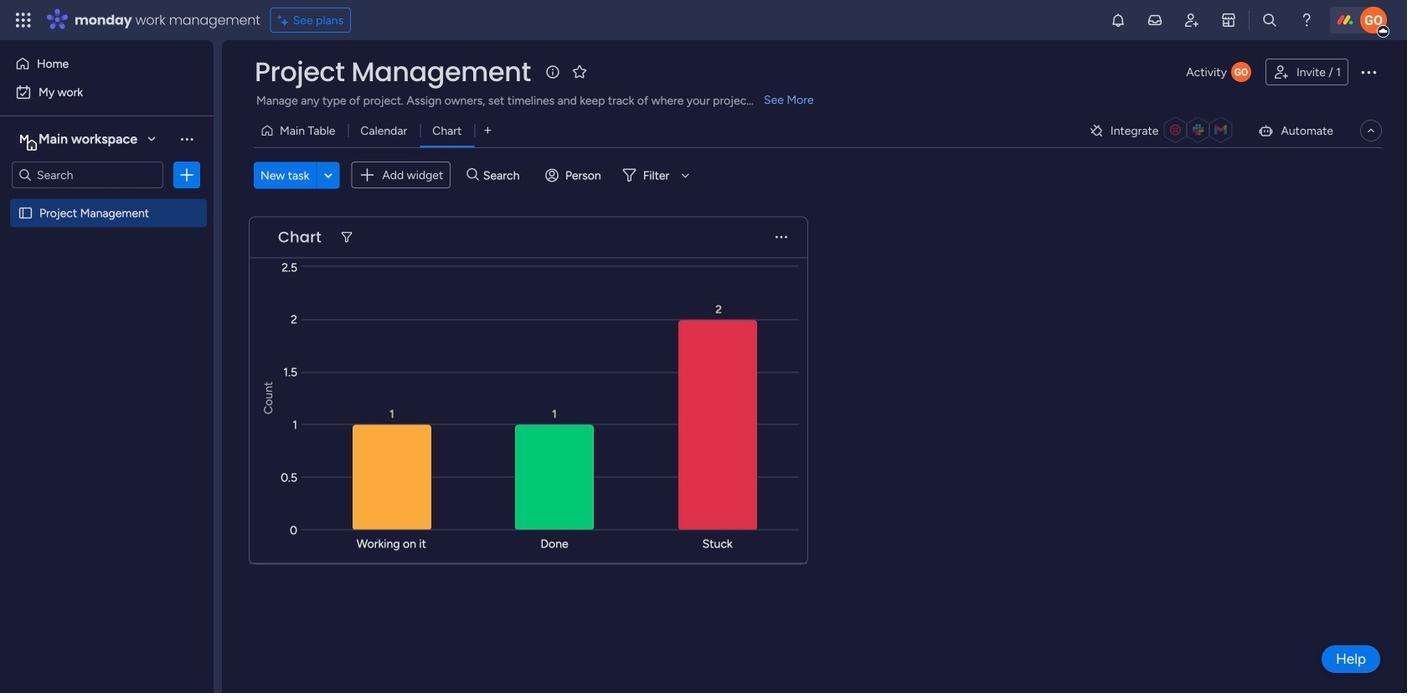 Task type: vqa. For each thing, say whether or not it's contained in the screenshot.
select product icon
yes



Task type: describe. For each thing, give the bounding box(es) containing it.
gary orlando image
[[1360, 7, 1387, 34]]

2 vertical spatial option
[[0, 198, 214, 201]]

collapse board header image
[[1365, 124, 1378, 137]]

workspace image
[[16, 130, 33, 148]]

board activity image
[[1231, 62, 1251, 82]]

see plans image
[[278, 11, 293, 30]]

add to favorites image
[[571, 63, 588, 80]]

arrow down image
[[675, 165, 695, 185]]

Search field
[[479, 164, 529, 187]]

Search in workspace field
[[35, 165, 140, 185]]

0 vertical spatial option
[[10, 50, 204, 77]]

0 horizontal spatial options image
[[178, 167, 195, 183]]

search everything image
[[1262, 12, 1278, 28]]



Task type: locate. For each thing, give the bounding box(es) containing it.
show board description image
[[543, 64, 563, 80]]

monday marketplace image
[[1220, 12, 1237, 28]]

options image down the gary orlando icon
[[1359, 62, 1379, 82]]

options image
[[1359, 62, 1379, 82], [178, 167, 195, 183]]

options image down workspace options image
[[178, 167, 195, 183]]

angle down image
[[324, 169, 332, 182]]

workspace selection element
[[16, 129, 140, 151]]

public board image
[[18, 205, 34, 221]]

add view image
[[484, 125, 491, 137]]

0 vertical spatial options image
[[1359, 62, 1379, 82]]

select product image
[[15, 12, 32, 28]]

notifications image
[[1110, 12, 1127, 28]]

more dots image
[[776, 231, 787, 244]]

option
[[10, 50, 204, 77], [10, 79, 204, 106], [0, 198, 214, 201]]

v2 search image
[[467, 166, 479, 185]]

invite members image
[[1184, 12, 1200, 28]]

update feed image
[[1147, 12, 1164, 28]]

help image
[[1298, 12, 1315, 28]]

1 vertical spatial option
[[10, 79, 204, 106]]

1 horizontal spatial options image
[[1359, 62, 1379, 82]]

1 vertical spatial options image
[[178, 167, 195, 183]]

list box
[[0, 196, 214, 454]]

workspace options image
[[178, 130, 195, 147]]

None field
[[250, 54, 535, 90], [274, 227, 326, 248], [250, 54, 535, 90], [274, 227, 326, 248]]



